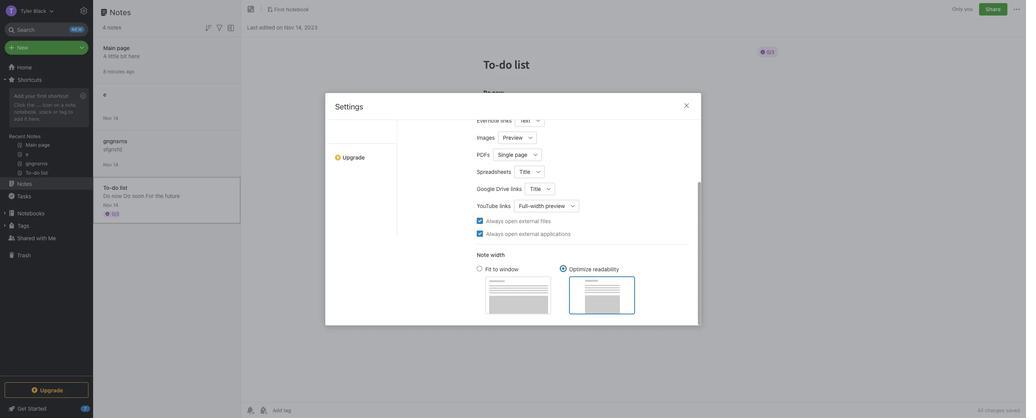 Task type: vqa. For each thing, say whether or not it's contained in the screenshot.


Task type: locate. For each thing, give the bounding box(es) containing it.
1 external from the top
[[519, 217, 539, 224]]

to inside option group
[[493, 266, 498, 272]]

e
[[103, 91, 106, 98]]

always
[[486, 217, 504, 224], [486, 230, 504, 237]]

notes up notes
[[110, 8, 131, 17]]

0 vertical spatial to
[[68, 109, 73, 115]]

14 for e
[[113, 115, 118, 121]]

width inside button
[[530, 202, 544, 209]]

page up bit
[[117, 44, 130, 51]]

0 horizontal spatial on
[[54, 102, 60, 108]]

1 vertical spatial title button
[[525, 182, 543, 195]]

nov 14 up gngnsrns at the top left of page
[[103, 115, 118, 121]]

upgrade
[[343, 154, 365, 161], [40, 387, 63, 393]]

1 horizontal spatial to
[[493, 266, 498, 272]]

nov left 14,
[[284, 24, 294, 30]]

here.
[[29, 116, 41, 122]]

1 always from the top
[[486, 217, 504, 224]]

nov 14
[[103, 115, 118, 121], [103, 162, 118, 168], [103, 202, 118, 208]]

always right always open external files option
[[486, 217, 504, 224]]

do now do soon for the future
[[103, 192, 180, 199]]

Note Editor text field
[[241, 37, 1027, 402]]

single
[[498, 151, 514, 158]]

trash
[[17, 252, 31, 258]]

0 vertical spatial links
[[501, 117, 512, 124]]

the inside group
[[27, 102, 35, 108]]

option group containing fit to window
[[477, 265, 635, 314]]

title inside field
[[530, 185, 541, 192]]

nov 14 up 0/3
[[103, 202, 118, 208]]

group
[[0, 86, 93, 181]]

Choose default view option for Spreadsheets field
[[515, 165, 545, 178]]

on inside icon on a note, notebook, stack or tag to add it here.
[[54, 102, 60, 108]]

external up always open external applications
[[519, 217, 539, 224]]

2 vertical spatial links
[[500, 202, 511, 209]]

1 vertical spatial page
[[515, 151, 528, 158]]

fit
[[486, 266, 492, 272]]

last
[[247, 24, 258, 30]]

title for spreadsheets
[[520, 168, 531, 175]]

open down always open external files
[[505, 230, 518, 237]]

2 open from the top
[[505, 230, 518, 237]]

sfgnsfd
[[103, 146, 122, 152]]

option group
[[477, 265, 635, 314]]

do
[[103, 192, 110, 199], [124, 192, 131, 199]]

title
[[520, 168, 531, 175], [530, 185, 541, 192]]

0 vertical spatial nov 14
[[103, 115, 118, 121]]

0 horizontal spatial the
[[27, 102, 35, 108]]

0 vertical spatial notes
[[110, 8, 131, 17]]

nov 14 for e
[[103, 115, 118, 121]]

nov
[[284, 24, 294, 30], [103, 115, 112, 121], [103, 162, 112, 168], [103, 202, 112, 208]]

3 14 from the top
[[113, 202, 118, 208]]

0 vertical spatial external
[[519, 217, 539, 224]]

1 horizontal spatial page
[[515, 151, 528, 158]]

nov inside note window element
[[284, 24, 294, 30]]

4 notes
[[102, 24, 121, 31]]

notes link
[[0, 177, 93, 190]]

title button down choose default view option for pdfs field
[[515, 165, 533, 178]]

2 nov 14 from the top
[[103, 162, 118, 168]]

1 vertical spatial upgrade
[[40, 387, 63, 393]]

1 vertical spatial open
[[505, 230, 518, 237]]

2 14 from the top
[[113, 162, 118, 168]]

1 vertical spatial always
[[486, 230, 504, 237]]

do down to-
[[103, 192, 110, 199]]

optimize readability
[[569, 266, 619, 272]]

notes up tasks
[[17, 180, 32, 187]]

Search text field
[[10, 23, 83, 36]]

page for main page
[[117, 44, 130, 51]]

single page
[[498, 151, 528, 158]]

1 vertical spatial upgrade button
[[5, 382, 89, 398]]

0 vertical spatial open
[[505, 217, 518, 224]]

stack
[[39, 109, 52, 115]]

1 vertical spatial to
[[493, 266, 498, 272]]

on
[[277, 24, 283, 30], [54, 102, 60, 108]]

1 14 from the top
[[113, 115, 118, 121]]

links down drive
[[500, 202, 511, 209]]

1 horizontal spatial the
[[155, 192, 164, 199]]

title up full-width preview button
[[530, 185, 541, 192]]

open
[[505, 217, 518, 224], [505, 230, 518, 237]]

close image
[[682, 101, 692, 110]]

0 horizontal spatial upgrade button
[[5, 382, 89, 398]]

the right for
[[155, 192, 164, 199]]

0 vertical spatial title button
[[515, 165, 533, 178]]

note window element
[[241, 0, 1027, 418]]

14 up gngnsrns at the top left of page
[[113, 115, 118, 121]]

settings
[[335, 102, 363, 111]]

notes inside group
[[27, 133, 41, 139]]

title button for spreadsheets
[[515, 165, 533, 178]]

notebook
[[286, 6, 309, 12]]

2 always from the top
[[486, 230, 504, 237]]

0/3
[[112, 211, 119, 217]]

expand tags image
[[2, 222, 8, 229]]

tags
[[17, 222, 29, 229]]

on right edited
[[277, 24, 283, 30]]

main page
[[103, 44, 130, 51]]

0 vertical spatial title
[[520, 168, 531, 175]]

width right note at bottom
[[491, 251, 505, 258]]

notes right the recent
[[27, 133, 41, 139]]

1 open from the top
[[505, 217, 518, 224]]

all changes saved
[[978, 407, 1021, 413]]

0 vertical spatial 14
[[113, 115, 118, 121]]

new
[[17, 44, 28, 51]]

tab list
[[407, 38, 471, 236]]

14 down 'sfgnsfd'
[[113, 162, 118, 168]]

group containing add your first shortcut
[[0, 86, 93, 181]]

14
[[113, 115, 118, 121], [113, 162, 118, 168], [113, 202, 118, 208]]

add tag image
[[259, 406, 268, 415]]

title inside choose default view option for spreadsheets field
[[520, 168, 531, 175]]

the inside note list element
[[155, 192, 164, 199]]

1 horizontal spatial upgrade
[[343, 154, 365, 161]]

links for youtube links
[[500, 202, 511, 209]]

first notebook
[[274, 6, 309, 12]]

0 horizontal spatial do
[[103, 192, 110, 199]]

0 horizontal spatial page
[[117, 44, 130, 51]]

page inside note list element
[[117, 44, 130, 51]]

0 horizontal spatial upgrade
[[40, 387, 63, 393]]

0 vertical spatial width
[[530, 202, 544, 209]]

links for evernote links
[[501, 117, 512, 124]]

first notebook button
[[265, 4, 312, 15]]

width up files
[[530, 202, 544, 209]]

shared with me link
[[0, 232, 93, 244]]

always right 'always open external applications' option
[[486, 230, 504, 237]]

edited
[[259, 24, 275, 30]]

to right fit
[[493, 266, 498, 272]]

spreadsheets
[[477, 168, 512, 175]]

1 vertical spatial notes
[[27, 133, 41, 139]]

2 vertical spatial 14
[[113, 202, 118, 208]]

notebooks
[[17, 210, 45, 216]]

title down choose default view option for pdfs field
[[520, 168, 531, 175]]

it
[[24, 116, 27, 122]]

1 horizontal spatial upgrade button
[[326, 143, 397, 164]]

shortcuts button
[[0, 73, 93, 86]]

tree containing home
[[0, 61, 93, 375]]

1 do from the left
[[103, 192, 110, 199]]

4
[[102, 24, 106, 31]]

the
[[27, 102, 35, 108], [155, 192, 164, 199]]

expand notebooks image
[[2, 210, 8, 216]]

0 vertical spatial on
[[277, 24, 283, 30]]

external down always open external files
[[519, 230, 539, 237]]

full-width preview button
[[514, 200, 567, 212]]

pdfs
[[477, 151, 490, 158]]

tasks button
[[0, 190, 93, 202]]

files
[[541, 217, 551, 224]]

1 vertical spatial title
[[530, 185, 541, 192]]

1 horizontal spatial width
[[530, 202, 544, 209]]

optimize
[[569, 266, 592, 272]]

do down list
[[124, 192, 131, 199]]

1 vertical spatial 14
[[113, 162, 118, 168]]

0 vertical spatial upgrade
[[343, 154, 365, 161]]

1 vertical spatial external
[[519, 230, 539, 237]]

1 vertical spatial width
[[491, 251, 505, 258]]

recent notes
[[9, 133, 41, 139]]

1 vertical spatial the
[[155, 192, 164, 199]]

14 up 0/3
[[113, 202, 118, 208]]

1 vertical spatial on
[[54, 102, 60, 108]]

open up always open external applications
[[505, 217, 518, 224]]

shortcut
[[48, 93, 68, 99]]

0 vertical spatial the
[[27, 102, 35, 108]]

note
[[477, 251, 489, 258]]

0 horizontal spatial width
[[491, 251, 505, 258]]

links right drive
[[511, 185, 522, 192]]

1 horizontal spatial do
[[124, 192, 131, 199]]

the left ...
[[27, 102, 35, 108]]

little
[[108, 53, 119, 59]]

2 do from the left
[[124, 192, 131, 199]]

note list element
[[93, 0, 241, 418]]

page inside button
[[515, 151, 528, 158]]

add
[[14, 93, 24, 99]]

settings image
[[79, 6, 89, 16]]

evernote
[[477, 117, 499, 124]]

8 minutes ago
[[103, 69, 134, 74]]

0 vertical spatial always
[[486, 217, 504, 224]]

me
[[48, 235, 56, 241]]

only you
[[953, 6, 974, 12]]

links
[[501, 117, 512, 124], [511, 185, 522, 192], [500, 202, 511, 209]]

0 vertical spatial upgrade button
[[326, 143, 397, 164]]

notebooks link
[[0, 207, 93, 219]]

to
[[68, 109, 73, 115], [493, 266, 498, 272]]

1 horizontal spatial on
[[277, 24, 283, 30]]

0 vertical spatial page
[[117, 44, 130, 51]]

None search field
[[10, 23, 83, 36]]

1 nov 14 from the top
[[103, 115, 118, 121]]

0 horizontal spatial to
[[68, 109, 73, 115]]

width
[[530, 202, 544, 209], [491, 251, 505, 258]]

a
[[103, 53, 107, 59]]

2 external from the top
[[519, 230, 539, 237]]

saved
[[1007, 407, 1021, 413]]

tree
[[0, 61, 93, 375]]

nov 14 down 'sfgnsfd'
[[103, 162, 118, 168]]

to down note, on the left top
[[68, 109, 73, 115]]

page right single
[[515, 151, 528, 158]]

on left a
[[54, 102, 60, 108]]

google
[[477, 185, 495, 192]]

links left text button
[[501, 117, 512, 124]]

title button
[[515, 165, 533, 178], [525, 182, 543, 195]]

main
[[103, 44, 116, 51]]

2 vertical spatial nov 14
[[103, 202, 118, 208]]

notes inside note list element
[[110, 8, 131, 17]]

note width
[[477, 251, 505, 258]]

single page button
[[493, 148, 530, 161]]

now
[[112, 192, 122, 199]]

Choose default view option for Evernote links field
[[515, 114, 545, 127]]

title button down choose default view option for spreadsheets field
[[525, 182, 543, 195]]

1 vertical spatial nov 14
[[103, 162, 118, 168]]



Task type: describe. For each thing, give the bounding box(es) containing it.
first
[[274, 6, 285, 12]]

full-
[[519, 202, 530, 209]]

title for google drive links
[[530, 185, 541, 192]]

14 for gngnsrns
[[113, 162, 118, 168]]

nov up 0/3
[[103, 202, 112, 208]]

...
[[36, 102, 41, 108]]

3 nov 14 from the top
[[103, 202, 118, 208]]

fit to window
[[486, 266, 519, 272]]

add your first shortcut
[[14, 93, 68, 99]]

you
[[965, 6, 974, 12]]

minutes
[[108, 69, 125, 74]]

soon
[[132, 192, 144, 199]]

nov down 'sfgnsfd'
[[103, 162, 112, 168]]

2 vertical spatial notes
[[17, 180, 32, 187]]

page for single page
[[515, 151, 528, 158]]

youtube links
[[477, 202, 511, 209]]

expand note image
[[247, 5, 256, 14]]

Fit to window radio
[[477, 266, 482, 271]]

external for files
[[519, 217, 539, 224]]

Optimize readability radio
[[561, 266, 566, 271]]

open for always open external applications
[[505, 230, 518, 237]]

a little bit here
[[103, 53, 140, 59]]

shared
[[17, 235, 35, 241]]

google drive links
[[477, 185, 522, 192]]

readability
[[593, 266, 619, 272]]

click the ...
[[14, 102, 41, 108]]

open for always open external files
[[505, 217, 518, 224]]

always open external applications
[[486, 230, 571, 237]]

only
[[953, 6, 964, 12]]

14,
[[296, 24, 303, 30]]

here
[[129, 53, 140, 59]]

note,
[[65, 102, 77, 108]]

ago
[[126, 69, 134, 74]]

add
[[14, 116, 23, 122]]

youtube
[[477, 202, 498, 209]]

always for always open external applications
[[486, 230, 504, 237]]

on inside note window element
[[277, 24, 283, 30]]

evernote links
[[477, 117, 512, 124]]

notebook,
[[14, 109, 38, 115]]

to-
[[103, 184, 112, 191]]

upgrade for the leftmost upgrade popup button
[[40, 387, 63, 393]]

notes
[[107, 24, 121, 31]]

window
[[500, 266, 519, 272]]

recent
[[9, 133, 25, 139]]

add a reminder image
[[246, 406, 255, 415]]

for
[[146, 192, 154, 199]]

images
[[477, 134, 495, 141]]

drive
[[496, 185, 509, 192]]

external for applications
[[519, 230, 539, 237]]

applications
[[541, 230, 571, 237]]

nov down e
[[103, 115, 112, 121]]

tags button
[[0, 219, 93, 232]]

new button
[[5, 41, 89, 55]]

gngnsrns
[[103, 138, 127, 144]]

title button for google drive links
[[525, 182, 543, 195]]

a
[[61, 102, 64, 108]]

8
[[103, 69, 106, 74]]

text
[[520, 117, 531, 124]]

last edited on nov 14, 2023
[[247, 24, 318, 30]]

home link
[[0, 61, 93, 73]]

tag
[[59, 109, 67, 115]]

home
[[17, 64, 32, 70]]

Choose default view option for Google Drive links field
[[525, 182, 556, 195]]

to-do list
[[103, 184, 128, 191]]

upgrade for right upgrade popup button
[[343, 154, 365, 161]]

share
[[987, 6, 1002, 12]]

preview button
[[498, 131, 525, 144]]

icon on a note, notebook, stack or tag to add it here.
[[14, 102, 77, 122]]

always for always open external files
[[486, 217, 504, 224]]

shortcuts
[[17, 76, 42, 83]]

share button
[[980, 3, 1008, 16]]

click
[[14, 102, 26, 108]]

gngnsrns sfgnsfd
[[103, 138, 127, 152]]

with
[[36, 235, 47, 241]]

preview
[[503, 134, 523, 141]]

Always open external applications checkbox
[[477, 230, 483, 237]]

Choose default view option for PDFs field
[[493, 148, 542, 161]]

bit
[[121, 53, 127, 59]]

icon
[[42, 102, 52, 108]]

tasks
[[17, 193, 31, 199]]

full-width preview
[[519, 202, 565, 209]]

changes
[[986, 407, 1006, 413]]

list
[[120, 184, 128, 191]]

2023
[[305, 24, 318, 30]]

or
[[53, 109, 58, 115]]

first
[[37, 93, 47, 99]]

your
[[25, 93, 36, 99]]

shared with me
[[17, 235, 56, 241]]

Choose default view option for Images field
[[498, 131, 537, 144]]

nov 14 for gngnsrns
[[103, 162, 118, 168]]

trash link
[[0, 249, 93, 261]]

to inside icon on a note, notebook, stack or tag to add it here.
[[68, 109, 73, 115]]

future
[[165, 192, 180, 199]]

width for note
[[491, 251, 505, 258]]

width for full-
[[530, 202, 544, 209]]

Choose default view option for YouTube links field
[[514, 200, 580, 212]]

1 vertical spatial links
[[511, 185, 522, 192]]

Always open external files checkbox
[[477, 218, 483, 224]]

all
[[978, 407, 984, 413]]



